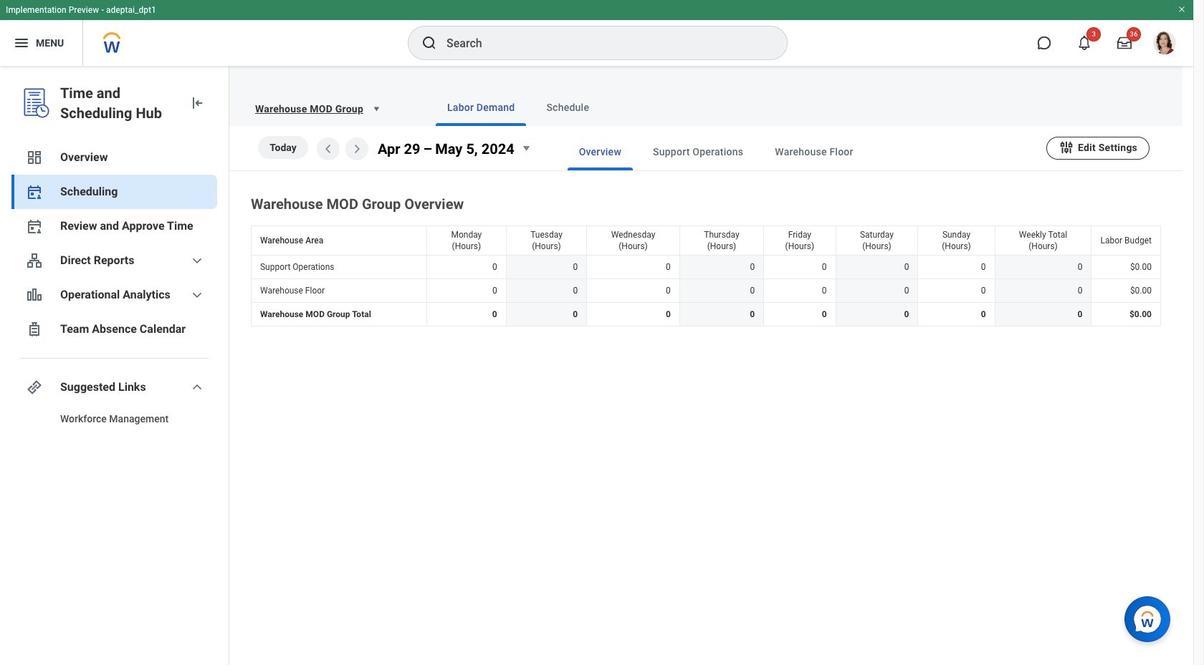 Task type: describe. For each thing, give the bounding box(es) containing it.
1 vertical spatial tab list
[[539, 133, 1046, 171]]

chevron down small image for chart "image"
[[188, 287, 206, 304]]

task timeoff image
[[26, 321, 43, 338]]

calendar user solid image
[[26, 218, 43, 235]]

justify image
[[13, 34, 30, 52]]

view team image
[[26, 252, 43, 269]]

transformation import image
[[188, 95, 206, 112]]

inbox large image
[[1117, 36, 1132, 50]]

close environment banner image
[[1178, 5, 1186, 14]]

chevron left small image
[[320, 140, 337, 158]]

0 horizontal spatial caret down small image
[[369, 102, 383, 116]]

configure image
[[1059, 139, 1074, 155]]

navigation pane region
[[0, 66, 229, 666]]

chart image
[[26, 287, 43, 304]]



Task type: locate. For each thing, give the bounding box(es) containing it.
calendar user solid image
[[26, 183, 43, 201]]

dashboard image
[[26, 149, 43, 166]]

chevron right small image
[[348, 140, 366, 158]]

notifications large image
[[1077, 36, 1092, 50]]

caret down small image
[[369, 102, 383, 116], [517, 140, 534, 157]]

2 chevron down small image from the top
[[188, 287, 206, 304]]

link image
[[26, 379, 43, 396]]

tab panel
[[229, 126, 1183, 330]]

chevron down small image for view team image
[[188, 252, 206, 269]]

search image
[[421, 34, 438, 52]]

0 vertical spatial chevron down small image
[[188, 252, 206, 269]]

1 chevron down small image from the top
[[188, 252, 206, 269]]

1 vertical spatial caret down small image
[[517, 140, 534, 157]]

Search Workday  search field
[[447, 27, 758, 59]]

chevron down small image
[[188, 379, 206, 396]]

tab list
[[407, 89, 1165, 126], [539, 133, 1046, 171]]

0 vertical spatial caret down small image
[[369, 102, 383, 116]]

0 vertical spatial tab list
[[407, 89, 1165, 126]]

1 vertical spatial chevron down small image
[[188, 287, 206, 304]]

profile logan mcneil image
[[1153, 32, 1176, 57]]

banner
[[0, 0, 1193, 66]]

chevron down small image
[[188, 252, 206, 269], [188, 287, 206, 304]]

time and scheduling hub element
[[60, 83, 177, 123]]

1 horizontal spatial caret down small image
[[517, 140, 534, 157]]



Task type: vqa. For each thing, say whether or not it's contained in the screenshot.
delegations
no



